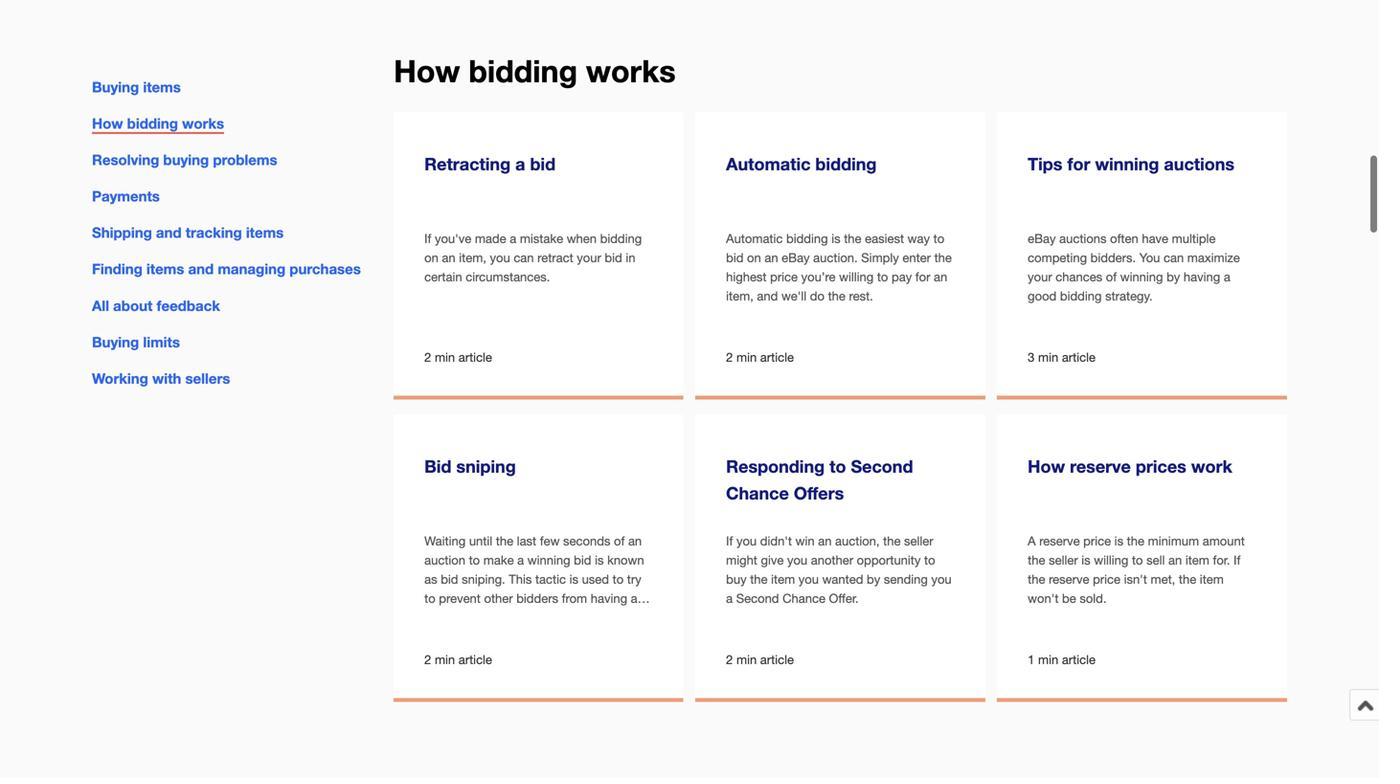 Task type: vqa. For each thing, say whether or not it's contained in the screenshot.
$2.80 $4.00 | 30% Off Free Shipping for Border
no



Task type: describe. For each thing, give the bounding box(es) containing it.
you're
[[801, 270, 836, 284]]

your inside if you've made a mistake when bidding on an item, you can retract your bid in certain circumstances.
[[577, 250, 601, 265]]

a right place
[[517, 611, 523, 625]]

0 vertical spatial how
[[394, 53, 460, 89]]

working with sellers
[[92, 370, 230, 387]]

of inside waiting until the last few seconds of an auction to make a winning bid is known as bid sniping. this tactic is used to try to prevent other bidders from having a chance to place a higher bid before the auction ends. 2 min article
[[614, 534, 625, 549]]

item down "for."
[[1200, 572, 1224, 587]]

min for retracting a bid
[[435, 350, 455, 365]]

buying limits
[[92, 334, 180, 351]]

give
[[761, 553, 784, 568]]

2 inside waiting until the last few seconds of an auction to make a winning bid is known as bid sniping. this tactic is used to try to prevent other bidders from having a chance to place a higher bid before the auction ends. 2 min article
[[424, 652, 431, 667]]

automatic bidding is the easiest way to bid on an ebay auction. simply enter the highest price you're willing to pay for an item, and we'll do the rest.
[[726, 231, 952, 304]]

to right way
[[933, 231, 944, 246]]

bid inside if you've made a mistake when bidding on an item, you can retract your bid in certain circumstances.
[[605, 250, 622, 265]]

a right retracting
[[515, 154, 525, 174]]

winning for an
[[527, 553, 570, 568]]

higher
[[527, 611, 561, 625]]

0 vertical spatial winning
[[1095, 154, 1159, 174]]

prices
[[1136, 456, 1186, 477]]

ebay auctions often have multiple competing bidders. you can maximize your chances of winning by having a good bidding strategy.
[[1028, 231, 1240, 304]]

pay
[[892, 270, 912, 284]]

3 min article
[[1028, 350, 1096, 365]]

reserve for how
[[1070, 456, 1131, 477]]

about
[[113, 297, 153, 314]]

other
[[484, 591, 513, 606]]

a up this
[[517, 553, 524, 568]]

auction,
[[835, 534, 880, 549]]

0 vertical spatial how bidding works
[[394, 53, 676, 89]]

you down win
[[787, 553, 807, 568]]

strategy.
[[1105, 289, 1153, 304]]

certain
[[424, 270, 462, 284]]

0 horizontal spatial how bidding works
[[92, 115, 224, 132]]

2 for automatic bidding
[[726, 350, 733, 365]]

resolving buying problems link
[[92, 151, 277, 169]]

can inside if you've made a mistake when bidding on an item, you can retract your bid in certain circumstances.
[[514, 250, 534, 265]]

feedback
[[157, 297, 220, 314]]

2 for responding to second chance offers
[[726, 652, 733, 667]]

finding items and managing purchases
[[92, 261, 361, 278]]

sending
[[884, 572, 928, 587]]

tips for winning auctions
[[1028, 154, 1235, 174]]

2 auction from the top
[[424, 630, 465, 645]]

auctions inside 'ebay auctions often have multiple competing bidders. you can maximize your chances of winning by having a good bidding strategy.'
[[1059, 231, 1107, 246]]

2 min article for second
[[726, 652, 794, 667]]

with
[[152, 370, 181, 387]]

payments link
[[92, 188, 160, 205]]

simply
[[861, 250, 899, 265]]

responding
[[726, 456, 825, 477]]

bidding inside 'ebay auctions often have multiple competing bidders. you can maximize your chances of winning by having a good bidding strategy.'
[[1060, 289, 1102, 304]]

second inside if you didn't win an auction, the seller might give you another opportunity to buy the item you wanted by sending you a second chance offer.
[[736, 591, 779, 606]]

to down as
[[424, 591, 435, 606]]

known
[[607, 553, 644, 568]]

highest
[[726, 270, 767, 284]]

2 min article down "we'll"
[[726, 350, 794, 365]]

sold.
[[1080, 591, 1107, 606]]

made
[[475, 231, 506, 246]]

0 vertical spatial works
[[586, 53, 676, 89]]

if for responding to second chance offers
[[726, 534, 733, 549]]

bid right as
[[441, 572, 458, 587]]

mistake
[[520, 231, 563, 246]]

an right pay
[[934, 270, 947, 284]]

offer.
[[829, 591, 859, 606]]

auction.
[[813, 250, 858, 265]]

opportunity
[[857, 553, 921, 568]]

have
[[1142, 231, 1168, 246]]

having inside 'ebay auctions often have multiple competing bidders. you can maximize your chances of winning by having a good bidding strategy.'
[[1184, 270, 1220, 284]]

amount
[[1203, 534, 1245, 549]]

retracting a bid
[[424, 154, 556, 174]]

2 vertical spatial price
[[1093, 572, 1120, 587]]

if you didn't win an auction, the seller might give you another opportunity to buy the item you wanted by sending you a second chance offer.
[[726, 534, 952, 606]]

you've
[[435, 231, 471, 246]]

the right enter
[[934, 250, 952, 265]]

win
[[795, 534, 815, 549]]

article for how reserve prices work
[[1062, 652, 1096, 667]]

sniping
[[456, 456, 516, 477]]

is up sold.
[[1082, 553, 1090, 568]]

circumstances.
[[466, 270, 550, 284]]

having inside waiting until the last few seconds of an auction to make a winning bid is known as bid sniping. this tactic is used to try to prevent other bidders from having a chance to place a higher bid before the auction ends. 2 min article
[[591, 591, 627, 606]]

willing inside a reserve price is the minimum amount the seller is willing to sell an item for. if the reserve price isn't met, the item won't be sold.
[[1094, 553, 1129, 568]]

the down the a
[[1028, 553, 1045, 568]]

might
[[726, 553, 757, 568]]

sniping.
[[462, 572, 505, 587]]

payments
[[92, 188, 160, 205]]

chance inside if you didn't win an auction, the seller might give you another opportunity to buy the item you wanted by sending you a second chance offer.
[[783, 591, 825, 606]]

ebay inside automatic bidding is the easiest way to bid on an ebay auction. simply enter the highest price you're willing to pay for an item, and we'll do the rest.
[[782, 250, 810, 265]]

you inside if you've made a mistake when bidding on an item, you can retract your bid in certain circumstances.
[[490, 250, 510, 265]]

how reserve prices work
[[1028, 456, 1232, 477]]

second inside responding to second chance offers
[[851, 456, 913, 477]]

rest.
[[849, 289, 873, 304]]

1 vertical spatial items
[[246, 224, 284, 242]]

working with sellers link
[[92, 370, 230, 387]]

bidding inside automatic bidding is the easiest way to bid on an ebay auction. simply enter the highest price you're willing to pay for an item, and we'll do the rest.
[[786, 231, 828, 246]]

chance
[[424, 611, 465, 625]]

automatic for automatic bidding
[[726, 154, 811, 174]]

to up ends.
[[468, 611, 479, 625]]

an inside if you've made a mistake when bidding on an item, you can retract your bid in certain circumstances.
[[442, 250, 456, 265]]

of inside 'ebay auctions often have multiple competing bidders. you can maximize your chances of winning by having a good bidding strategy.'
[[1106, 270, 1117, 284]]

on inside automatic bidding is the easiest way to bid on an ebay auction. simply enter the highest price you're willing to pay for an item, and we'll do the rest.
[[747, 250, 761, 265]]

price inside automatic bidding is the easiest way to bid on an ebay auction. simply enter the highest price you're willing to pay for an item, and we'll do the rest.
[[770, 270, 798, 284]]

article for automatic bidding
[[760, 350, 794, 365]]

problems
[[213, 151, 277, 169]]

min inside waiting until the last few seconds of an auction to make a winning bid is known as bid sniping. this tactic is used to try to prevent other bidders from having a chance to place a higher bid before the auction ends. 2 min article
[[435, 652, 455, 667]]

to left pay
[[877, 270, 888, 284]]

items for buying items
[[143, 79, 181, 96]]

shipping and tracking items
[[92, 224, 284, 242]]

retracting
[[424, 154, 511, 174]]

finding items and managing purchases link
[[92, 261, 361, 278]]

waiting
[[424, 534, 466, 549]]

1 horizontal spatial and
[[188, 261, 214, 278]]

to left try
[[613, 572, 624, 587]]

responding to second chance offers
[[726, 456, 913, 504]]

sell
[[1146, 553, 1165, 568]]

is up from
[[569, 572, 578, 587]]

for inside automatic bidding is the easiest way to bid on an ebay auction. simply enter the highest price you're willing to pay for an item, and we'll do the rest.
[[915, 270, 930, 284]]

managing
[[218, 261, 286, 278]]

all
[[92, 297, 109, 314]]

met,
[[1151, 572, 1175, 587]]

all about feedback
[[92, 297, 220, 314]]

the right do on the top of page
[[828, 289, 846, 304]]

0 horizontal spatial works
[[182, 115, 224, 132]]

tracking
[[186, 224, 242, 242]]

competing
[[1028, 250, 1087, 265]]

article for retracting a bid
[[459, 350, 492, 365]]

buying
[[163, 151, 209, 169]]

automatic for automatic bidding is the easiest way to bid on an ebay auction. simply enter the highest price you're willing to pay for an item, and we'll do the rest.
[[726, 231, 783, 246]]

another
[[811, 553, 853, 568]]

in
[[626, 250, 635, 265]]

offers
[[794, 483, 844, 504]]

article for tips for winning auctions
[[1062, 350, 1096, 365]]

bidding inside if you've made a mistake when bidding on an item, you can retract your bid in certain circumstances.
[[600, 231, 642, 246]]

min for responding to second chance offers
[[736, 652, 757, 667]]

buying for buying limits
[[92, 334, 139, 351]]

the up "auction."
[[844, 231, 861, 246]]

limits
[[143, 334, 180, 351]]

work
[[1191, 456, 1232, 477]]

easiest
[[865, 231, 904, 246]]

all about feedback link
[[92, 297, 220, 314]]

you up might
[[736, 534, 757, 549]]

how bidding works link
[[92, 115, 224, 134]]

to down until
[[469, 553, 480, 568]]

1 min article
[[1028, 652, 1096, 667]]

by inside if you didn't win an auction, the seller might give you another opportunity to buy the item you wanted by sending you a second chance offer.
[[867, 572, 880, 587]]

3
[[1028, 350, 1035, 365]]

resolving
[[92, 151, 159, 169]]

can inside 'ebay auctions often have multiple competing bidders. you can maximize your chances of winning by having a good bidding strategy.'
[[1164, 250, 1184, 265]]

is inside automatic bidding is the easiest way to bid on an ebay auction. simply enter the highest price you're willing to pay for an item, and we'll do the rest.
[[831, 231, 840, 246]]

wanted
[[822, 572, 863, 587]]

an inside waiting until the last few seconds of an auction to make a winning bid is known as bid sniping. this tactic is used to try to prevent other bidders from having a chance to place a higher bid before the auction ends. 2 min article
[[628, 534, 642, 549]]

the right buy in the bottom right of the page
[[750, 572, 768, 587]]

bid down seconds on the left bottom
[[574, 553, 591, 568]]

1 horizontal spatial for
[[1067, 154, 1090, 174]]

your inside 'ebay auctions often have multiple competing bidders. you can maximize your chances of winning by having a good bidding strategy.'
[[1028, 270, 1052, 284]]

bid inside automatic bidding is the easiest way to bid on an ebay auction. simply enter the highest price you're willing to pay for an item, and we'll do the rest.
[[726, 250, 744, 265]]

make
[[483, 553, 514, 568]]

to inside a reserve price is the minimum amount the seller is willing to sell an item for. if the reserve price isn't met, the item won't be sold.
[[1132, 553, 1143, 568]]

seller inside if you didn't win an auction, the seller might give you another opportunity to buy the item you wanted by sending you a second chance offer.
[[904, 534, 933, 549]]



Task type: locate. For each thing, give the bounding box(es) containing it.
1 vertical spatial auction
[[424, 630, 465, 645]]

to inside if you didn't win an auction, the seller might give you another opportunity to buy the item you wanted by sending you a second chance offer.
[[924, 553, 935, 568]]

you
[[490, 250, 510, 265], [736, 534, 757, 549], [787, 553, 807, 568], [799, 572, 819, 587], [931, 572, 952, 587]]

0 vertical spatial willing
[[839, 270, 874, 284]]

1 vertical spatial how
[[92, 115, 123, 132]]

a down try
[[631, 591, 637, 606]]

2 vertical spatial winning
[[527, 553, 570, 568]]

buying for buying items
[[92, 79, 139, 96]]

1 vertical spatial willing
[[1094, 553, 1129, 568]]

1 vertical spatial having
[[591, 591, 627, 606]]

item
[[1185, 553, 1209, 568], [771, 572, 795, 587], [1200, 572, 1224, 587]]

the left minimum
[[1127, 534, 1144, 549]]

until
[[469, 534, 492, 549]]

ebay up you're
[[782, 250, 810, 265]]

1 vertical spatial if
[[726, 534, 733, 549]]

tactic
[[535, 572, 566, 587]]

if you've made a mistake when bidding on an item, you can retract your bid in certain circumstances.
[[424, 231, 642, 284]]

bidders. you
[[1091, 250, 1160, 265]]

item, inside automatic bidding is the easiest way to bid on an ebay auction. simply enter the highest price you're willing to pay for an item, and we'll do the rest.
[[726, 289, 754, 304]]

1 vertical spatial chance
[[783, 591, 825, 606]]

0 vertical spatial by
[[1167, 270, 1180, 284]]

is left minimum
[[1114, 534, 1123, 549]]

bid up mistake
[[530, 154, 556, 174]]

winning down few
[[527, 553, 570, 568]]

for.
[[1213, 553, 1230, 568]]

and left tracking
[[156, 224, 182, 242]]

a down 'maximize'
[[1224, 270, 1230, 284]]

the up make
[[496, 534, 513, 549]]

1 vertical spatial how bidding works
[[92, 115, 224, 132]]

you right sending
[[931, 572, 952, 587]]

purchases
[[290, 261, 361, 278]]

before
[[586, 611, 621, 625]]

by inside 'ebay auctions often have multiple competing bidders. you can maximize your chances of winning by having a good bidding strategy.'
[[1167, 270, 1180, 284]]

0 vertical spatial reserve
[[1070, 456, 1131, 477]]

seller inside a reserve price is the minimum amount the seller is willing to sell an item for. if the reserve price isn't met, the item won't be sold.
[[1049, 553, 1078, 568]]

having down 'maximize'
[[1184, 270, 1220, 284]]

few
[[540, 534, 560, 549]]

if inside if you've made a mistake when bidding on an item, you can retract your bid in certain circumstances.
[[424, 231, 431, 246]]

items up all about feedback link
[[146, 261, 184, 278]]

an inside a reserve price is the minimum amount the seller is willing to sell an item for. if the reserve price isn't met, the item won't be sold.
[[1168, 553, 1182, 568]]

0 vertical spatial for
[[1067, 154, 1090, 174]]

to up offers
[[829, 456, 846, 477]]

1 horizontal spatial how
[[394, 53, 460, 89]]

for
[[1067, 154, 1090, 174], [915, 270, 930, 284]]

min
[[435, 350, 455, 365], [736, 350, 757, 365], [1038, 350, 1058, 365], [435, 652, 455, 667], [736, 652, 757, 667], [1038, 652, 1058, 667]]

tips
[[1028, 154, 1063, 174]]

reserve left prices
[[1070, 456, 1131, 477]]

an down minimum
[[1168, 553, 1182, 568]]

min down highest
[[736, 350, 757, 365]]

reserve right the a
[[1039, 534, 1080, 549]]

a
[[515, 154, 525, 174], [510, 231, 516, 246], [1224, 270, 1230, 284], [517, 553, 524, 568], [631, 591, 637, 606], [726, 591, 733, 606], [517, 611, 523, 625]]

auctions up multiple
[[1164, 154, 1235, 174]]

1 horizontal spatial second
[[851, 456, 913, 477]]

1 auction from the top
[[424, 553, 465, 568]]

min right the 3
[[1038, 350, 1058, 365]]

the right before
[[625, 611, 642, 625]]

by
[[1167, 270, 1180, 284], [867, 572, 880, 587]]

2 vertical spatial reserve
[[1049, 572, 1089, 587]]

items up the "how bidding works" link
[[143, 79, 181, 96]]

reserve
[[1070, 456, 1131, 477], [1039, 534, 1080, 549], [1049, 572, 1089, 587]]

item left "for."
[[1185, 553, 1209, 568]]

waiting until the last few seconds of an auction to make a winning bid is known as bid sniping. this tactic is used to try to prevent other bidders from having a chance to place a higher bid before the auction ends. 2 min article
[[424, 534, 644, 667]]

a down buy in the bottom right of the page
[[726, 591, 733, 606]]

0 horizontal spatial ebay
[[782, 250, 810, 265]]

chance inside responding to second chance offers
[[726, 483, 789, 504]]

if inside if you didn't win an auction, the seller might give you another opportunity to buy the item you wanted by sending you a second chance offer.
[[726, 534, 733, 549]]

2 for retracting a bid
[[424, 350, 431, 365]]

price
[[770, 270, 798, 284], [1083, 534, 1111, 549], [1093, 572, 1120, 587]]

0 horizontal spatial how
[[92, 115, 123, 132]]

2 vertical spatial if
[[1234, 553, 1241, 568]]

0 vertical spatial price
[[770, 270, 798, 284]]

auctions up competing
[[1059, 231, 1107, 246]]

2 on from the left
[[747, 250, 761, 265]]

1 vertical spatial auctions
[[1059, 231, 1107, 246]]

as
[[424, 572, 437, 587]]

1 vertical spatial ebay
[[782, 250, 810, 265]]

on up certain at the top of the page
[[424, 250, 438, 265]]

0 vertical spatial having
[[1184, 270, 1220, 284]]

won't
[[1028, 591, 1059, 606]]

1 horizontal spatial ebay
[[1028, 231, 1056, 246]]

0 vertical spatial second
[[851, 456, 913, 477]]

reserve for a
[[1039, 534, 1080, 549]]

chance left offer.
[[783, 591, 825, 606]]

0 horizontal spatial of
[[614, 534, 625, 549]]

item, inside if you've made a mistake when bidding on an item, you can retract your bid in certain circumstances.
[[459, 250, 486, 265]]

0 vertical spatial your
[[577, 250, 601, 265]]

reserve up be
[[1049, 572, 1089, 587]]

1 vertical spatial your
[[1028, 270, 1052, 284]]

retract
[[537, 250, 573, 265]]

when
[[567, 231, 597, 246]]

ends.
[[469, 630, 500, 645]]

seller up opportunity
[[904, 534, 933, 549]]

winning inside 'ebay auctions often have multiple competing bidders. you can maximize your chances of winning by having a good bidding strategy.'
[[1120, 270, 1163, 284]]

2 automatic from the top
[[726, 231, 783, 246]]

0 vertical spatial seller
[[904, 534, 933, 549]]

1 can from the left
[[514, 250, 534, 265]]

willing up isn't
[[1094, 553, 1129, 568]]

shipping
[[92, 224, 152, 242]]

be
[[1062, 591, 1076, 606]]

an inside if you didn't win an auction, the seller might give you another opportunity to buy the item you wanted by sending you a second chance offer.
[[818, 534, 832, 549]]

1 horizontal spatial on
[[747, 250, 761, 265]]

0 horizontal spatial for
[[915, 270, 930, 284]]

your
[[577, 250, 601, 265], [1028, 270, 1052, 284]]

1 automatic from the top
[[726, 154, 811, 174]]

a inside if you've made a mistake when bidding on an item, you can retract your bid in certain circumstances.
[[510, 231, 516, 246]]

2 horizontal spatial if
[[1234, 553, 1241, 568]]

buying items
[[92, 79, 181, 96]]

0 horizontal spatial can
[[514, 250, 534, 265]]

ebay inside 'ebay auctions often have multiple competing bidders. you can maximize your chances of winning by having a good bidding strategy.'
[[1028, 231, 1056, 246]]

0 horizontal spatial second
[[736, 591, 779, 606]]

2 horizontal spatial and
[[757, 289, 778, 304]]

and up feedback
[[188, 261, 214, 278]]

item, down made
[[459, 250, 486, 265]]

used
[[582, 572, 609, 587]]

chance down responding
[[726, 483, 789, 504]]

bid
[[530, 154, 556, 174], [605, 250, 622, 265], [726, 250, 744, 265], [574, 553, 591, 568], [441, 572, 458, 587], [565, 611, 582, 625]]

for right tips
[[1067, 154, 1090, 174]]

0 horizontal spatial auctions
[[1059, 231, 1107, 246]]

2 buying from the top
[[92, 334, 139, 351]]

prevent
[[439, 591, 481, 606]]

0 horizontal spatial by
[[867, 572, 880, 587]]

min down buy in the bottom right of the page
[[736, 652, 757, 667]]

auction down waiting
[[424, 553, 465, 568]]

from
[[562, 591, 587, 606]]

bid sniping
[[424, 456, 516, 477]]

min for how reserve prices work
[[1038, 652, 1058, 667]]

1 on from the left
[[424, 250, 438, 265]]

chance
[[726, 483, 789, 504], [783, 591, 825, 606]]

0 vertical spatial automatic
[[726, 154, 811, 174]]

this
[[509, 572, 532, 587]]

1 vertical spatial of
[[614, 534, 625, 549]]

0 vertical spatial item,
[[459, 250, 486, 265]]

ebay up competing
[[1028, 231, 1056, 246]]

0 horizontal spatial willing
[[839, 270, 874, 284]]

willing inside automatic bidding is the easiest way to bid on an ebay auction. simply enter the highest price you're willing to pay for an item, and we'll do the rest.
[[839, 270, 874, 284]]

2 down certain at the top of the page
[[424, 350, 431, 365]]

to inside responding to second chance offers
[[829, 456, 846, 477]]

having up before
[[591, 591, 627, 606]]

2 down chance
[[424, 652, 431, 667]]

0 vertical spatial items
[[143, 79, 181, 96]]

buying limits link
[[92, 334, 180, 351]]

if inside a reserve price is the minimum amount the seller is willing to sell an item for. if the reserve price isn't met, the item won't be sold.
[[1234, 553, 1241, 568]]

if for retracting a bid
[[424, 231, 431, 246]]

0 horizontal spatial on
[[424, 250, 438, 265]]

1 horizontal spatial willing
[[1094, 553, 1129, 568]]

1 horizontal spatial works
[[586, 53, 676, 89]]

bid down from
[[565, 611, 582, 625]]

can down have
[[1164, 250, 1184, 265]]

an up the known
[[628, 534, 642, 549]]

and left "we'll"
[[757, 289, 778, 304]]

ebay
[[1028, 231, 1056, 246], [782, 250, 810, 265]]

1 vertical spatial automatic
[[726, 231, 783, 246]]

items up 'managing'
[[246, 224, 284, 242]]

a
[[1028, 534, 1036, 549]]

is up "used"
[[595, 553, 604, 568]]

1 vertical spatial works
[[182, 115, 224, 132]]

how bidding works
[[394, 53, 676, 89], [92, 115, 224, 132]]

min right 1
[[1038, 652, 1058, 667]]

0 vertical spatial and
[[156, 224, 182, 242]]

willing up rest.
[[839, 270, 874, 284]]

1 horizontal spatial having
[[1184, 270, 1220, 284]]

2 vertical spatial how
[[1028, 456, 1065, 477]]

1 buying from the top
[[92, 79, 139, 96]]

enter
[[903, 250, 931, 265]]

a inside if you didn't win an auction, the seller might give you another opportunity to buy the item you wanted by sending you a second chance offer.
[[726, 591, 733, 606]]

1 vertical spatial second
[[736, 591, 779, 606]]

on
[[424, 250, 438, 265], [747, 250, 761, 265]]

2 min article down certain at the top of the page
[[424, 350, 492, 365]]

1 horizontal spatial by
[[1167, 270, 1180, 284]]

0 horizontal spatial seller
[[904, 534, 933, 549]]

the up won't
[[1028, 572, 1045, 587]]

your down when
[[577, 250, 601, 265]]

by down opportunity
[[867, 572, 880, 587]]

auction down chance
[[424, 630, 465, 645]]

you down another
[[799, 572, 819, 587]]

second up auction,
[[851, 456, 913, 477]]

1 horizontal spatial if
[[726, 534, 733, 549]]

0 vertical spatial if
[[424, 231, 431, 246]]

0 vertical spatial auctions
[[1164, 154, 1235, 174]]

1 horizontal spatial of
[[1106, 270, 1117, 284]]

can
[[514, 250, 534, 265], [1164, 250, 1184, 265]]

1 horizontal spatial your
[[1028, 270, 1052, 284]]

min down chance
[[435, 652, 455, 667]]

1 horizontal spatial can
[[1164, 250, 1184, 265]]

by down have
[[1167, 270, 1180, 284]]

seller up be
[[1049, 553, 1078, 568]]

1
[[1028, 652, 1035, 667]]

to left sell
[[1132, 553, 1143, 568]]

to
[[933, 231, 944, 246], [877, 270, 888, 284], [829, 456, 846, 477], [469, 553, 480, 568], [924, 553, 935, 568], [1132, 553, 1143, 568], [613, 572, 624, 587], [424, 591, 435, 606], [468, 611, 479, 625]]

of up the known
[[614, 534, 625, 549]]

multiple
[[1172, 231, 1216, 246]]

winning up often
[[1095, 154, 1159, 174]]

0 vertical spatial buying
[[92, 79, 139, 96]]

do
[[810, 289, 825, 304]]

didn't
[[760, 534, 792, 549]]

the right met,
[[1179, 572, 1196, 587]]

a inside 'ebay auctions often have multiple competing bidders. you can maximize your chances of winning by having a good bidding strategy.'
[[1224, 270, 1230, 284]]

1 vertical spatial and
[[188, 261, 214, 278]]

auctions
[[1164, 154, 1235, 174], [1059, 231, 1107, 246]]

buy
[[726, 572, 747, 587]]

2 vertical spatial items
[[146, 261, 184, 278]]

1 vertical spatial for
[[915, 270, 930, 284]]

2 min article for bid
[[424, 350, 492, 365]]

winning inside waiting until the last few seconds of an auction to make a winning bid is known as bid sniping. this tactic is used to try to prevent other bidders from having a chance to place a higher bid before the auction ends. 2 min article
[[527, 553, 570, 568]]

min for tips for winning auctions
[[1038, 350, 1058, 365]]

sellers
[[185, 370, 230, 387]]

on inside if you've made a mistake when bidding on an item, you can retract your bid in certain circumstances.
[[424, 250, 438, 265]]

2 can from the left
[[1164, 250, 1184, 265]]

2 down buy in the bottom right of the page
[[726, 652, 733, 667]]

1 horizontal spatial seller
[[1049, 553, 1078, 568]]

resolving buying problems
[[92, 151, 277, 169]]

buying up the "how bidding works" link
[[92, 79, 139, 96]]

bidders
[[516, 591, 558, 606]]

0 horizontal spatial item,
[[459, 250, 486, 265]]

buying up working
[[92, 334, 139, 351]]

min down certain at the top of the page
[[435, 350, 455, 365]]

automatic inside automatic bidding is the easiest way to bid on an ebay auction. simply enter the highest price you're willing to pay for an item, and we'll do the rest.
[[726, 231, 783, 246]]

is up "auction."
[[831, 231, 840, 246]]

0 horizontal spatial your
[[577, 250, 601, 265]]

an down you've
[[442, 250, 456, 265]]

0 horizontal spatial if
[[424, 231, 431, 246]]

1 horizontal spatial how bidding works
[[394, 53, 676, 89]]

an up highest
[[765, 250, 778, 265]]

automatic
[[726, 154, 811, 174], [726, 231, 783, 246]]

the up opportunity
[[883, 534, 901, 549]]

min for automatic bidding
[[736, 350, 757, 365]]

maximize
[[1187, 250, 1240, 265]]

and inside automatic bidding is the easiest way to bid on an ebay auction. simply enter the highest price you're willing to pay for an item, and we'll do the rest.
[[757, 289, 778, 304]]

last
[[517, 534, 536, 549]]

1 vertical spatial winning
[[1120, 270, 1163, 284]]

second
[[851, 456, 913, 477], [736, 591, 779, 606]]

1 horizontal spatial auctions
[[1164, 154, 1235, 174]]

0 vertical spatial auction
[[424, 553, 465, 568]]

1 horizontal spatial item,
[[726, 289, 754, 304]]

article inside waiting until the last few seconds of an auction to make a winning bid is known as bid sniping. this tactic is used to try to prevent other bidders from having a chance to place a higher bid before the auction ends. 2 min article
[[459, 652, 492, 667]]

automatic bidding
[[726, 154, 877, 174]]

1 vertical spatial by
[[867, 572, 880, 587]]

way
[[908, 231, 930, 246]]

2 min article down buy in the bottom right of the page
[[726, 652, 794, 667]]

place
[[483, 611, 513, 625]]

of down bidders. you
[[1106, 270, 1117, 284]]

buying items link
[[92, 79, 181, 96]]

if right "for."
[[1234, 553, 1241, 568]]

is
[[831, 231, 840, 246], [1114, 534, 1123, 549], [595, 553, 604, 568], [1082, 553, 1090, 568], [569, 572, 578, 587]]

your up good
[[1028, 270, 1052, 284]]

item, down highest
[[726, 289, 754, 304]]

0 horizontal spatial and
[[156, 224, 182, 242]]

winning for can
[[1120, 270, 1163, 284]]

item inside if you didn't win an auction, the seller might give you another opportunity to buy the item you wanted by sending you a second chance offer.
[[771, 572, 795, 587]]

items for finding items and managing purchases
[[146, 261, 184, 278]]

you up circumstances.
[[490, 250, 510, 265]]

2 horizontal spatial how
[[1028, 456, 1065, 477]]

0 vertical spatial chance
[[726, 483, 789, 504]]

we'll
[[781, 289, 807, 304]]

1 vertical spatial buying
[[92, 334, 139, 351]]

isn't
[[1124, 572, 1147, 587]]

minimum
[[1148, 534, 1199, 549]]

a right made
[[510, 231, 516, 246]]

0 vertical spatial ebay
[[1028, 231, 1056, 246]]

1 vertical spatial seller
[[1049, 553, 1078, 568]]

2 vertical spatial and
[[757, 289, 778, 304]]

how inside the "how bidding works" link
[[92, 115, 123, 132]]

finding
[[92, 261, 142, 278]]

2 down highest
[[726, 350, 733, 365]]

0 horizontal spatial having
[[591, 591, 627, 606]]

1 vertical spatial reserve
[[1039, 534, 1080, 549]]

can up circumstances.
[[514, 250, 534, 265]]

0 vertical spatial of
[[1106, 270, 1117, 284]]

an right win
[[818, 534, 832, 549]]

article for responding to second chance offers
[[760, 652, 794, 667]]

for down enter
[[915, 270, 930, 284]]

if left you've
[[424, 231, 431, 246]]

1 vertical spatial item,
[[726, 289, 754, 304]]

often
[[1110, 231, 1138, 246]]

winning up the "strategy."
[[1120, 270, 1163, 284]]

1 vertical spatial price
[[1083, 534, 1111, 549]]



